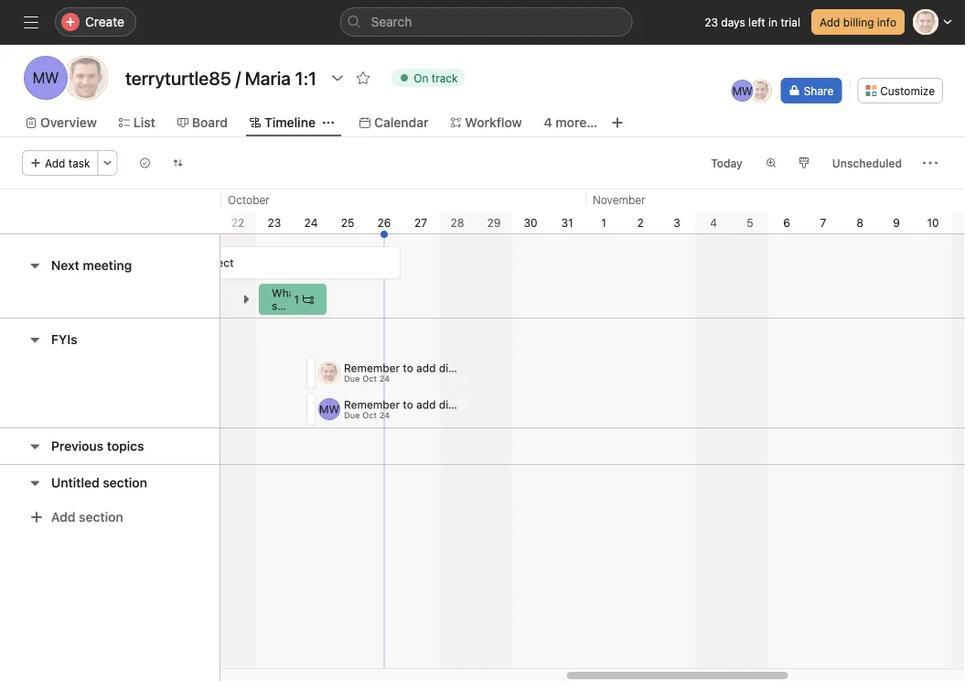 Task type: describe. For each thing, give the bounding box(es) containing it.
add billing info button
[[812, 9, 905, 35]]

23 for 23 days left in trial
[[705, 16, 719, 28]]

4 for 4 more…
[[544, 115, 553, 130]]

this
[[175, 256, 194, 269]]

3
[[674, 216, 681, 229]]

due oct 24 for tt
[[344, 374, 390, 383]]

overview
[[40, 115, 97, 130]]

1 horizontal spatial mw
[[319, 403, 340, 416]]

4 more… button
[[544, 113, 598, 133]]

workflow link
[[451, 113, 522, 133]]

0 horizontal spatial mw
[[33, 69, 59, 87]]

next meeting
[[51, 258, 132, 273]]

billing
[[844, 16, 875, 28]]

due for tt
[[344, 374, 360, 383]]

create button
[[55, 7, 136, 37]]

show options image
[[331, 70, 345, 85]]

add for add section
[[51, 510, 75, 525]]

search button
[[340, 7, 633, 37]]

more…
[[556, 115, 598, 130]]

collapse task list for the section previous topics image
[[27, 439, 42, 454]]

2 horizontal spatial mw
[[733, 84, 753, 97]]

add task button
[[22, 150, 99, 176]]

24 for mw
[[380, 410, 390, 420]]

add for add billing info
[[820, 16, 841, 28]]

1 horizontal spatial tt
[[323, 366, 337, 379]]

previous
[[51, 439, 104, 454]]

left
[[749, 16, 766, 28]]

previous topics button
[[51, 430, 144, 463]]

26
[[378, 216, 391, 229]]

collapse task list for the section next meeting image
[[27, 258, 42, 273]]

22
[[231, 216, 245, 229]]

due oct 24 for mw
[[344, 410, 390, 420]]

today
[[712, 157, 743, 169]]

search
[[371, 14, 412, 29]]

27
[[415, 216, 428, 229]]

section for add section
[[79, 510, 123, 525]]

29
[[488, 216, 501, 229]]

november
[[593, 193, 646, 206]]

add billing info
[[820, 16, 897, 28]]

30
[[524, 216, 538, 229]]

unscheduled button
[[825, 150, 911, 176]]

share
[[804, 84, 834, 97]]

star this project
[[151, 256, 234, 269]]

search list box
[[340, 7, 633, 37]]

section for untitled section
[[103, 475, 147, 490]]

23 days left in trial
[[705, 16, 801, 28]]

none image
[[173, 157, 184, 168]]

in
[[769, 16, 778, 28]]

0 horizontal spatial tt
[[77, 69, 95, 87]]

oct for mw
[[363, 410, 377, 420]]

0 horizontal spatial 1
[[294, 293, 299, 306]]

untitled section button
[[51, 466, 147, 499]]

7
[[821, 216, 827, 229]]

collapse task list for the section fyis image
[[27, 332, 42, 347]]

collapse task list for the section untitled section image
[[27, 476, 42, 490]]

24 for tt
[[380, 374, 390, 383]]

25
[[341, 216, 355, 229]]

today button
[[703, 150, 752, 176]]

tab actions image
[[323, 117, 334, 128]]

untitled section
[[51, 475, 147, 490]]

28
[[451, 216, 465, 229]]

9
[[894, 216, 901, 229]]

share button
[[782, 78, 843, 103]]



Task type: locate. For each thing, give the bounding box(es) containing it.
1 vertical spatial add
[[45, 157, 65, 169]]

0 vertical spatial 1
[[602, 216, 607, 229]]

4 more…
[[544, 115, 598, 130]]

oct
[[363, 374, 377, 383], [363, 410, 377, 420]]

23 down october
[[268, 216, 281, 229]]

1 vertical spatial 24
[[380, 374, 390, 383]]

0 vertical spatial due
[[344, 374, 360, 383]]

2
[[638, 216, 644, 229]]

topics
[[107, 439, 144, 454]]

0 vertical spatial 23
[[705, 16, 719, 28]]

2 due oct 24 from the top
[[344, 410, 390, 420]]

1 due from the top
[[344, 374, 360, 383]]

trial
[[781, 16, 801, 28]]

create
[[85, 14, 124, 29]]

4 left the more…
[[544, 115, 553, 130]]

1 vertical spatial 4
[[711, 216, 718, 229]]

2 oct from the top
[[363, 410, 377, 420]]

0 vertical spatial due oct 24
[[344, 374, 390, 383]]

2 vertical spatial 24
[[380, 410, 390, 420]]

overview link
[[26, 113, 97, 133]]

0 horizontal spatial 23
[[268, 216, 281, 229]]

1 horizontal spatial 4
[[711, 216, 718, 229]]

0 vertical spatial 24
[[305, 216, 318, 229]]

0 vertical spatial add
[[820, 16, 841, 28]]

add tab image
[[611, 115, 625, 130]]

next meeting button
[[51, 249, 132, 282]]

show subtasks for task what's something that was harder than expected? image
[[241, 294, 252, 305]]

1 vertical spatial due oct 24
[[344, 410, 390, 420]]

on
[[414, 71, 429, 84]]

4 for 4
[[711, 216, 718, 229]]

fyis button
[[51, 323, 77, 356]]

days
[[722, 16, 746, 28]]

add to starred image
[[356, 70, 371, 85]]

section down untitled section button
[[79, 510, 123, 525]]

1 down november
[[602, 216, 607, 229]]

fyis
[[51, 332, 77, 347]]

calendar link
[[360, 113, 429, 133]]

0 vertical spatial 4
[[544, 115, 553, 130]]

section inside untitled section button
[[103, 475, 147, 490]]

more actions image
[[924, 156, 938, 170]]

0 vertical spatial section
[[103, 475, 147, 490]]

due for mw
[[344, 410, 360, 420]]

on track
[[414, 71, 458, 84]]

calendar
[[374, 115, 429, 130]]

add left billing
[[820, 16, 841, 28]]

add inside 'button'
[[820, 16, 841, 28]]

None text field
[[121, 61, 321, 94]]

10
[[928, 216, 940, 229]]

color: default image
[[799, 157, 810, 168]]

1
[[602, 216, 607, 229], [294, 293, 299, 306]]

on track button
[[384, 65, 474, 91]]

1 horizontal spatial 23
[[705, 16, 719, 28]]

4
[[544, 115, 553, 130], [711, 216, 718, 229]]

mw
[[33, 69, 59, 87], [733, 84, 753, 97], [319, 403, 340, 416]]

24
[[305, 216, 318, 229], [380, 374, 390, 383], [380, 410, 390, 420]]

untitled
[[51, 475, 99, 490]]

add down untitled
[[51, 510, 75, 525]]

board link
[[177, 113, 228, 133]]

1 horizontal spatial 1
[[602, 216, 607, 229]]

add
[[820, 16, 841, 28], [45, 157, 65, 169], [51, 510, 75, 525]]

project
[[197, 256, 234, 269]]

0 vertical spatial oct
[[363, 374, 377, 383]]

23 for 23
[[268, 216, 281, 229]]

tt
[[77, 69, 95, 87], [754, 84, 768, 97], [323, 366, 337, 379]]

weeks image
[[766, 157, 777, 168]]

all tasks image
[[140, 157, 151, 168]]

list
[[134, 115, 155, 130]]

workflow
[[466, 115, 522, 130]]

2 horizontal spatial tt
[[754, 84, 768, 97]]

expand sidebar image
[[24, 15, 38, 29]]

customize
[[881, 84, 936, 97]]

1 vertical spatial 1
[[294, 293, 299, 306]]

6
[[784, 216, 791, 229]]

timeline
[[265, 115, 316, 130]]

add for add task
[[45, 157, 65, 169]]

1 vertical spatial 23
[[268, 216, 281, 229]]

october
[[228, 193, 270, 206]]

8
[[857, 216, 864, 229]]

23 left the days
[[705, 16, 719, 28]]

more actions image
[[102, 157, 113, 168]]

23
[[705, 16, 719, 28], [268, 216, 281, 229]]

add left task
[[45, 157, 65, 169]]

previous topics
[[51, 439, 144, 454]]

1 vertical spatial due
[[344, 410, 360, 420]]

timeline link
[[250, 113, 316, 133]]

5
[[747, 216, 754, 229]]

4 inside popup button
[[544, 115, 553, 130]]

1 vertical spatial section
[[79, 510, 123, 525]]

0 horizontal spatial 4
[[544, 115, 553, 130]]

add task
[[45, 157, 90, 169]]

track
[[432, 71, 458, 84]]

task
[[69, 157, 90, 169]]

1 vertical spatial oct
[[363, 410, 377, 420]]

oct for tt
[[363, 374, 377, 383]]

customize button
[[858, 78, 944, 103]]

next
[[51, 258, 79, 273]]

section
[[103, 475, 147, 490], [79, 510, 123, 525]]

due oct 24
[[344, 374, 390, 383], [344, 410, 390, 420]]

2 vertical spatial add
[[51, 510, 75, 525]]

section down topics
[[103, 475, 147, 490]]

leftcount image
[[303, 294, 314, 305]]

1 due oct 24 from the top
[[344, 374, 390, 383]]

meeting
[[83, 258, 132, 273]]

add section button
[[22, 501, 131, 534]]

section inside "add section" button
[[79, 510, 123, 525]]

1 left leftcount image
[[294, 293, 299, 306]]

add section
[[51, 510, 123, 525]]

due
[[344, 374, 360, 383], [344, 410, 360, 420]]

31
[[562, 216, 574, 229]]

list link
[[119, 113, 155, 133]]

1 oct from the top
[[363, 374, 377, 383]]

star
[[151, 256, 172, 269]]

info
[[878, 16, 897, 28]]

4 right '3'
[[711, 216, 718, 229]]

2 due from the top
[[344, 410, 360, 420]]

unscheduled
[[833, 157, 903, 169]]

board
[[192, 115, 228, 130]]



Task type: vqa. For each thing, say whether or not it's contained in the screenshot.
left from
no



